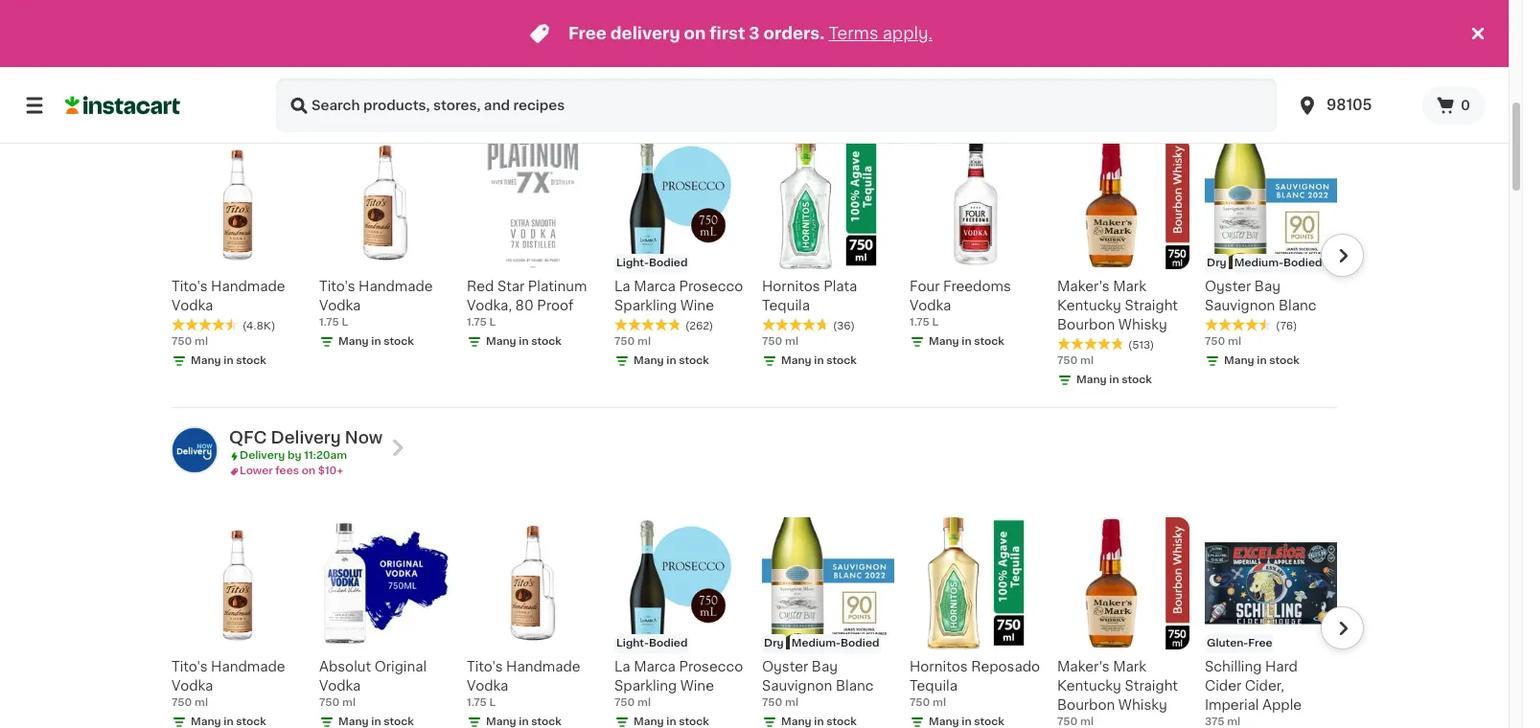 Task type: vqa. For each thing, say whether or not it's contained in the screenshot.
right "Medium-"
yes



Task type: describe. For each thing, give the bounding box(es) containing it.
Search field
[[276, 79, 1277, 132]]

platinum
[[528, 280, 587, 294]]

maker's mark kentucky straight bourbon whisky 750 ml
[[1058, 661, 1179, 728]]

1 vertical spatial medium-
[[792, 639, 841, 650]]

oyster for oyster bay sauvignon blanc
[[1205, 280, 1252, 294]]

1 horizontal spatial dry
[[1207, 258, 1227, 269]]

98105
[[1327, 98, 1373, 112]]

750 ml for maker's mark kentucky straight bourbon whisky
[[1058, 356, 1094, 367]]

hornitos plata tequila
[[762, 280, 858, 313]]

handmade inside the tito's handmade vodka
[[211, 280, 285, 294]]

l inside red star platinum vodka, 80 proof 1.75 l
[[490, 318, 496, 328]]

handmade inside tito's handmade vodka 750 ml
[[211, 661, 285, 675]]

first
[[710, 26, 745, 41]]

0 horizontal spatial dry
[[764, 639, 784, 650]]

lower fees on $10+
[[240, 466, 343, 477]]

sauvignon for oyster bay sauvignon blanc
[[1205, 300, 1276, 313]]

on for delivery
[[684, 26, 706, 41]]

tito's handmade vodka
[[172, 280, 285, 313]]

gluten-
[[1207, 639, 1249, 650]]

0
[[1462, 99, 1471, 112]]

vodka inside tito's handmade vodka 750 ml
[[172, 680, 213, 694]]

item carousel region for qfc delivery now
[[145, 511, 1365, 729]]

absolut original vodka 750 ml
[[319, 661, 427, 709]]

light-bodied for qfc
[[617, 258, 688, 269]]

750 inside "hornitos reposado tequila 750 ml"
[[910, 699, 931, 709]]

kentucky for maker's mark kentucky straight bourbon whisky
[[1058, 300, 1122, 313]]

four freedoms vodka 1.75 l
[[910, 280, 1012, 328]]

750 ml for la marca prosecco sparkling wine
[[615, 337, 651, 348]]

sparkling for la marca prosecco sparkling wine
[[615, 300, 677, 313]]

reposado
[[972, 661, 1041, 675]]

qfc delivery now image
[[172, 428, 218, 474]]

delivery
[[611, 26, 681, 41]]

750 inside la marca prosecco sparkling wine 750 ml
[[615, 699, 635, 709]]

ml inside absolut original vodka 750 ml
[[342, 699, 356, 709]]

1 98105 button from the left
[[1285, 79, 1423, 132]]

mark for maker's mark kentucky straight bourbon whisky
[[1114, 280, 1147, 294]]

free inside item carousel region
[[1249, 639, 1273, 650]]

(36)
[[833, 322, 855, 332]]

0 vertical spatial medium-
[[1235, 258, 1284, 269]]

tito's handmade vodka 750 ml
[[172, 661, 285, 709]]

bodied up la marca prosecco sparkling wine 750 ml
[[649, 639, 688, 650]]

imperial
[[1205, 699, 1260, 713]]

kentucky for maker's mark kentucky straight bourbon whisky 750 ml
[[1058, 680, 1122, 694]]

qfc delivery now
[[229, 431, 383, 446]]

3
[[749, 26, 760, 41]]

four
[[910, 280, 940, 294]]

straight for maker's mark kentucky straight bourbon whisky 750 ml
[[1125, 680, 1179, 694]]

la marca prosecco sparkling wine 750 ml
[[615, 661, 743, 709]]

by inside qfc delivery by 11:45am
[[288, 84, 302, 95]]

maker's mark kentucky straight bourbon whisky
[[1058, 280, 1179, 332]]

1.75 inside four freedoms vodka 1.75 l
[[910, 318, 930, 328]]

blanc for oyster bay sauvignon blanc 750 ml
[[836, 680, 874, 694]]

instacart logo image
[[65, 94, 180, 117]]

80
[[516, 300, 534, 313]]

0 vertical spatial tito's handmade vodka 1.75 l
[[319, 280, 433, 328]]

free delivery on first 3 orders. terms apply.
[[569, 26, 933, 41]]

1 vertical spatial tito's handmade vodka 1.75 l
[[467, 661, 581, 709]]

wine for la marca prosecco sparkling wine 750 ml
[[681, 680, 714, 694]]

750 inside maker's mark kentucky straight bourbon whisky 750 ml
[[1058, 718, 1078, 728]]

bay for oyster bay sauvignon blanc
[[1255, 280, 1281, 294]]

375
[[1205, 718, 1225, 728]]

qfc delivery by 11:45am
[[229, 64, 348, 95]]

schilling
[[1205, 661, 1262, 675]]

maker's for maker's mark kentucky straight bourbon whisky 750 ml
[[1058, 661, 1110, 675]]

(4.8k)
[[243, 322, 276, 332]]

750 inside absolut original vodka 750 ml
[[319, 699, 340, 709]]

(76)
[[1276, 322, 1298, 332]]

la for la marca prosecco sparkling wine
[[615, 280, 631, 294]]

qfc for qfc delivery now
[[229, 431, 267, 446]]

bourbon for maker's mark kentucky straight bourbon whisky 750 ml
[[1058, 699, 1116, 713]]

1 vertical spatial dry medium-bodied
[[764, 639, 880, 650]]

2 vertical spatial delivery
[[240, 451, 285, 462]]

ml inside maker's mark kentucky straight bourbon whisky 750 ml
[[1081, 718, 1094, 728]]

schilling hard cider cider, imperial apple 375 ml
[[1205, 661, 1302, 728]]

(513)
[[1129, 341, 1155, 351]]

2 by from the top
[[288, 451, 302, 462]]



Task type: locate. For each thing, give the bounding box(es) containing it.
oyster inside oyster bay sauvignon blanc 750 ml
[[762, 661, 809, 675]]

0 vertical spatial sparkling
[[615, 300, 677, 313]]

0 vertical spatial light-bodied
[[617, 258, 688, 269]]

bourbon for maker's mark kentucky straight bourbon whisky
[[1058, 319, 1116, 332]]

maker's for maker's mark kentucky straight bourbon whisky
[[1058, 280, 1110, 294]]

0 vertical spatial la
[[615, 280, 631, 294]]

1 vertical spatial oyster
[[762, 661, 809, 675]]

0 vertical spatial kentucky
[[1058, 300, 1122, 313]]

light-bodied up la marca prosecco sparkling wine 750 ml
[[617, 639, 688, 650]]

prosecco for la marca prosecco sparkling wine
[[679, 280, 743, 294]]

750 ml for tito's handmade vodka
[[172, 337, 208, 348]]

lower
[[240, 466, 273, 477]]

prosecco inside la marca prosecco sparkling wine 750 ml
[[679, 661, 743, 675]]

sparkling inside la marca prosecco sparkling wine 750 ml
[[615, 680, 677, 694]]

2 wine from the top
[[681, 680, 714, 694]]

0 horizontal spatial tequila
[[762, 300, 810, 313]]

11:45am
[[304, 84, 348, 95]]

l
[[342, 318, 348, 328], [490, 318, 496, 328], [933, 318, 939, 328], [490, 699, 496, 709]]

cider,
[[1246, 680, 1285, 694]]

la inside la marca prosecco sparkling wine 750 ml
[[615, 661, 631, 675]]

0 vertical spatial bay
[[1255, 280, 1281, 294]]

None search field
[[276, 79, 1277, 132]]

0 vertical spatial hornitos
[[762, 280, 821, 294]]

2 98105 button from the left
[[1297, 79, 1412, 132]]

0 horizontal spatial tito's handmade vodka 1.75 l
[[319, 280, 433, 328]]

marca
[[634, 280, 676, 294], [634, 661, 676, 675]]

light- for qfc delivery now
[[617, 639, 649, 650]]

prosecco inside la marca prosecco sparkling wine
[[679, 280, 743, 294]]

light- up la marca prosecco sparkling wine
[[617, 258, 649, 269]]

750 ml down la marca prosecco sparkling wine
[[615, 337, 651, 348]]

delivery by 11:20am
[[240, 451, 347, 462]]

qfc for qfc delivery by 11:45am
[[229, 64, 267, 80]]

dry medium-bodied up oyster bay sauvignon blanc
[[1207, 258, 1323, 269]]

delivery up delivery by 11:20am
[[271, 431, 341, 446]]

1 horizontal spatial sauvignon
[[1205, 300, 1276, 313]]

2 maker's from the top
[[1058, 661, 1110, 675]]

1 vertical spatial la
[[615, 661, 631, 675]]

hornitos inside hornitos plata tequila
[[762, 280, 821, 294]]

1 prosecco from the top
[[679, 280, 743, 294]]

delivery up lower
[[240, 451, 285, 462]]

straight for maker's mark kentucky straight bourbon whisky
[[1125, 300, 1179, 313]]

1 vertical spatial blanc
[[836, 680, 874, 694]]

straight inside the 'maker's mark kentucky straight bourbon whisky'
[[1125, 300, 1179, 313]]

whisky inside maker's mark kentucky straight bourbon whisky 750 ml
[[1119, 699, 1168, 713]]

1 horizontal spatial blanc
[[1279, 300, 1317, 313]]

0 horizontal spatial blanc
[[836, 680, 874, 694]]

1 straight from the top
[[1125, 300, 1179, 313]]

qfc
[[229, 64, 267, 80], [229, 431, 267, 446]]

whisky
[[1119, 319, 1168, 332], [1119, 699, 1168, 713]]

ml inside "hornitos reposado tequila 750 ml"
[[933, 699, 947, 709]]

straight
[[1125, 300, 1179, 313], [1125, 680, 1179, 694]]

$10+
[[318, 466, 343, 477]]

1 horizontal spatial free
[[1249, 639, 1273, 650]]

on
[[684, 26, 706, 41], [302, 466, 316, 477]]

tito's inside tito's handmade vodka 750 ml
[[172, 661, 208, 675]]

by left 11:45am
[[288, 84, 302, 95]]

item carousel region for qfc
[[145, 130, 1365, 400]]

0 horizontal spatial bay
[[812, 661, 838, 675]]

whisky for maker's mark kentucky straight bourbon whisky
[[1119, 319, 1168, 332]]

0 vertical spatial marca
[[634, 280, 676, 294]]

2 item carousel region from the top
[[145, 511, 1365, 729]]

tequila inside "hornitos reposado tequila 750 ml"
[[910, 680, 958, 694]]

oyster for oyster bay sauvignon blanc 750 ml
[[762, 661, 809, 675]]

1 light- from the top
[[617, 258, 649, 269]]

by
[[288, 84, 302, 95], [288, 451, 302, 462]]

2 la from the top
[[615, 661, 631, 675]]

kentucky inside the 'maker's mark kentucky straight bourbon whisky'
[[1058, 300, 1122, 313]]

0 vertical spatial wine
[[681, 300, 714, 313]]

qfc inside qfc delivery by 11:45am
[[229, 64, 267, 80]]

2 mark from the top
[[1114, 661, 1147, 675]]

0 vertical spatial maker's
[[1058, 280, 1110, 294]]

1 vertical spatial by
[[288, 451, 302, 462]]

limited time offer region
[[0, 0, 1467, 67]]

whisky left the imperial
[[1119, 699, 1168, 713]]

1.75
[[319, 318, 339, 328], [467, 318, 487, 328], [910, 318, 930, 328], [467, 699, 487, 709]]

vodka,
[[467, 300, 512, 313]]

la for la marca prosecco sparkling wine 750 ml
[[615, 661, 631, 675]]

delivery for by
[[240, 84, 285, 95]]

bodied up oyster bay sauvignon blanc 750 ml
[[841, 639, 880, 650]]

hornitos left plata
[[762, 280, 821, 294]]

1.75 inside red star platinum vodka, 80 proof 1.75 l
[[467, 318, 487, 328]]

oyster inside oyster bay sauvignon blanc
[[1205, 280, 1252, 294]]

0 vertical spatial item carousel region
[[145, 130, 1365, 400]]

bourbon inside the 'maker's mark kentucky straight bourbon whisky'
[[1058, 319, 1116, 332]]

2 qfc from the top
[[229, 431, 267, 446]]

0 vertical spatial prosecco
[[679, 280, 743, 294]]

straight inside maker's mark kentucky straight bourbon whisky 750 ml
[[1125, 680, 1179, 694]]

1 item carousel region from the top
[[145, 130, 1365, 400]]

1 horizontal spatial tito's handmade vodka 1.75 l
[[467, 661, 581, 709]]

hornitos left 'reposado'
[[910, 661, 968, 675]]

light-bodied for qfc delivery now
[[617, 639, 688, 650]]

1 vertical spatial bay
[[812, 661, 838, 675]]

hornitos for hornitos plata tequila
[[762, 280, 821, 294]]

plata
[[824, 280, 858, 294]]

1 horizontal spatial dry medium-bodied
[[1207, 258, 1323, 269]]

light-bodied up la marca prosecco sparkling wine
[[617, 258, 688, 269]]

straight left cider
[[1125, 680, 1179, 694]]

1 sparkling from the top
[[615, 300, 677, 313]]

mark inside the 'maker's mark kentucky straight bourbon whisky'
[[1114, 280, 1147, 294]]

1 by from the top
[[288, 84, 302, 95]]

1 vertical spatial marca
[[634, 661, 676, 675]]

maker's inside the 'maker's mark kentucky straight bourbon whisky'
[[1058, 280, 1110, 294]]

hornitos
[[762, 280, 821, 294], [910, 661, 968, 675]]

oyster bay sauvignon blanc 750 ml
[[762, 661, 874, 709]]

1 horizontal spatial tequila
[[910, 680, 958, 694]]

in
[[371, 337, 381, 348], [519, 337, 529, 348], [962, 337, 972, 348], [224, 356, 234, 367], [667, 356, 677, 367], [814, 356, 824, 367], [1258, 356, 1267, 367], [1110, 375, 1120, 386], [224, 718, 234, 728], [371, 718, 381, 728], [519, 718, 529, 728], [667, 718, 677, 728], [814, 718, 824, 728], [962, 718, 972, 728]]

750 ml down oyster bay sauvignon blanc
[[1205, 337, 1242, 348]]

750 ml for hornitos plata tequila
[[762, 337, 799, 348]]

prosecco for la marca prosecco sparkling wine 750 ml
[[679, 661, 743, 675]]

wine
[[681, 300, 714, 313], [681, 680, 714, 694]]

maker's inside maker's mark kentucky straight bourbon whisky 750 ml
[[1058, 661, 1110, 675]]

sparkling inside la marca prosecco sparkling wine
[[615, 300, 677, 313]]

blanc
[[1279, 300, 1317, 313], [836, 680, 874, 694]]

orders.
[[764, 26, 825, 41]]

750 ml down the 'maker's mark kentucky straight bourbon whisky'
[[1058, 356, 1094, 367]]

apple
[[1263, 699, 1302, 713]]

0 vertical spatial qfc
[[229, 64, 267, 80]]

by up lower fees on $10+
[[288, 451, 302, 462]]

kentucky inside maker's mark kentucky straight bourbon whisky 750 ml
[[1058, 680, 1122, 694]]

kentucky
[[1058, 300, 1122, 313], [1058, 680, 1122, 694]]

oyster bay sauvignon blanc
[[1205, 280, 1317, 313]]

0 vertical spatial free
[[569, 26, 607, 41]]

2 marca from the top
[[634, 661, 676, 675]]

vodka inside absolut original vodka 750 ml
[[319, 680, 361, 694]]

sauvignon for oyster bay sauvignon blanc 750 ml
[[762, 680, 833, 694]]

1 la from the top
[[615, 280, 631, 294]]

0 button
[[1423, 86, 1486, 125]]

750 ml down hornitos plata tequila
[[762, 337, 799, 348]]

mark for maker's mark kentucky straight bourbon whisky 750 ml
[[1114, 661, 1147, 675]]

marca inside la marca prosecco sparkling wine
[[634, 280, 676, 294]]

750 ml down the tito's handmade vodka
[[172, 337, 208, 348]]

0 horizontal spatial on
[[302, 466, 316, 477]]

0 horizontal spatial dry medium-bodied
[[764, 639, 880, 650]]

whisky up "(513)"
[[1119, 319, 1168, 332]]

free left delivery
[[569, 26, 607, 41]]

1 wine from the top
[[681, 300, 714, 313]]

dry
[[1207, 258, 1227, 269], [764, 639, 784, 650]]

sauvignon inside oyster bay sauvignon blanc 750 ml
[[762, 680, 833, 694]]

ml inside la marca prosecco sparkling wine 750 ml
[[638, 699, 651, 709]]

1 vertical spatial on
[[302, 466, 316, 477]]

2 light-bodied from the top
[[617, 639, 688, 650]]

1 mark from the top
[[1114, 280, 1147, 294]]

750 inside oyster bay sauvignon blanc 750 ml
[[762, 699, 783, 709]]

delivery for now
[[271, 431, 341, 446]]

0 vertical spatial straight
[[1125, 300, 1179, 313]]

2 straight from the top
[[1125, 680, 1179, 694]]

1 horizontal spatial medium-
[[1235, 258, 1284, 269]]

bay inside oyster bay sauvignon blanc 750 ml
[[812, 661, 838, 675]]

1 maker's from the top
[[1058, 280, 1110, 294]]

1 vertical spatial mark
[[1114, 661, 1147, 675]]

delivery
[[240, 84, 285, 95], [271, 431, 341, 446], [240, 451, 285, 462]]

l inside four freedoms vodka 1.75 l
[[933, 318, 939, 328]]

blanc for oyster bay sauvignon blanc
[[1279, 300, 1317, 313]]

la inside la marca prosecco sparkling wine
[[615, 280, 631, 294]]

1 vertical spatial tequila
[[910, 680, 958, 694]]

bay
[[1255, 280, 1281, 294], [812, 661, 838, 675]]

straight up "(513)"
[[1125, 300, 1179, 313]]

0 vertical spatial bourbon
[[1058, 319, 1116, 332]]

marca for la marca prosecco sparkling wine
[[634, 280, 676, 294]]

1 vertical spatial wine
[[681, 680, 714, 694]]

1 horizontal spatial oyster
[[1205, 280, 1252, 294]]

1 vertical spatial sparkling
[[615, 680, 677, 694]]

0 vertical spatial sauvignon
[[1205, 300, 1276, 313]]

1 light-bodied from the top
[[617, 258, 688, 269]]

vodka inside the tito's handmade vodka
[[172, 300, 213, 313]]

tequila
[[762, 300, 810, 313], [910, 680, 958, 694]]

1 kentucky from the top
[[1058, 300, 1122, 313]]

light-
[[617, 258, 649, 269], [617, 639, 649, 650]]

750
[[172, 337, 192, 348], [615, 337, 635, 348], [762, 337, 783, 348], [1205, 337, 1226, 348], [1058, 356, 1078, 367], [172, 699, 192, 709], [319, 699, 340, 709], [615, 699, 635, 709], [762, 699, 783, 709], [910, 699, 931, 709], [1058, 718, 1078, 728]]

oyster
[[1205, 280, 1252, 294], [762, 661, 809, 675]]

750 inside tito's handmade vodka 750 ml
[[172, 699, 192, 709]]

free up hard
[[1249, 639, 1273, 650]]

1 horizontal spatial on
[[684, 26, 706, 41]]

delivery left 11:45am
[[240, 84, 285, 95]]

ml inside schilling hard cider cider, imperial apple 375 ml
[[1228, 718, 1241, 728]]

delivery inside qfc delivery by 11:45am
[[240, 84, 285, 95]]

on right "fees"
[[302, 466, 316, 477]]

cider
[[1205, 680, 1242, 694]]

1 vertical spatial free
[[1249, 639, 1273, 650]]

wine inside la marca prosecco sparkling wine
[[681, 300, 714, 313]]

bay inside oyster bay sauvignon blanc
[[1255, 280, 1281, 294]]

now
[[345, 431, 383, 446]]

dry up oyster bay sauvignon blanc 750 ml
[[764, 639, 784, 650]]

0 vertical spatial tequila
[[762, 300, 810, 313]]

on inside limited time offer region
[[684, 26, 706, 41]]

1 marca from the top
[[634, 280, 676, 294]]

tequila for hornitos reposado tequila 750 ml
[[910, 680, 958, 694]]

0 horizontal spatial medium-
[[792, 639, 841, 650]]

0 horizontal spatial oyster
[[762, 661, 809, 675]]

tequila inside hornitos plata tequila
[[762, 300, 810, 313]]

handmade
[[211, 280, 285, 294], [359, 280, 433, 294], [211, 661, 285, 675], [506, 661, 581, 675]]

sauvignon inside oyster bay sauvignon blanc
[[1205, 300, 1276, 313]]

star
[[498, 280, 525, 294]]

11:20am
[[304, 451, 347, 462]]

freedoms
[[944, 280, 1012, 294]]

0 horizontal spatial sauvignon
[[762, 680, 833, 694]]

terms apply. link
[[829, 26, 933, 41]]

hard
[[1266, 661, 1298, 675]]

(262)
[[686, 322, 714, 332]]

dry medium-bodied
[[1207, 258, 1323, 269], [764, 639, 880, 650]]

proof
[[537, 300, 574, 313]]

1 vertical spatial light-bodied
[[617, 639, 688, 650]]

medium- up oyster bay sauvignon blanc
[[1235, 258, 1284, 269]]

vodka
[[172, 300, 213, 313], [319, 300, 361, 313], [910, 300, 952, 313], [172, 680, 213, 694], [319, 680, 361, 694], [467, 680, 509, 694]]

2 light- from the top
[[617, 639, 649, 650]]

original
[[375, 661, 427, 675]]

hornitos reposado tequila 750 ml
[[910, 661, 1041, 709]]

0 vertical spatial delivery
[[240, 84, 285, 95]]

stock
[[384, 337, 414, 348], [532, 337, 562, 348], [975, 337, 1005, 348], [236, 356, 266, 367], [679, 356, 710, 367], [827, 356, 857, 367], [1270, 356, 1300, 367], [1122, 375, 1153, 386], [236, 718, 266, 728], [384, 718, 414, 728], [532, 718, 562, 728], [679, 718, 710, 728], [827, 718, 857, 728], [975, 718, 1005, 728]]

1 vertical spatial whisky
[[1119, 699, 1168, 713]]

0 vertical spatial by
[[288, 84, 302, 95]]

0 vertical spatial dry
[[1207, 258, 1227, 269]]

bourbon inside maker's mark kentucky straight bourbon whisky 750 ml
[[1058, 699, 1116, 713]]

free inside limited time offer region
[[569, 26, 607, 41]]

1 bourbon from the top
[[1058, 319, 1116, 332]]

hornitos inside "hornitos reposado tequila 750 ml"
[[910, 661, 968, 675]]

0 vertical spatial blanc
[[1279, 300, 1317, 313]]

medium- up oyster bay sauvignon blanc 750 ml
[[792, 639, 841, 650]]

free
[[569, 26, 607, 41], [1249, 639, 1273, 650]]

tito's
[[172, 280, 208, 294], [319, 280, 355, 294], [172, 661, 208, 675], [467, 661, 503, 675]]

0 vertical spatial oyster
[[1205, 280, 1252, 294]]

1 vertical spatial bourbon
[[1058, 699, 1116, 713]]

many in stock
[[339, 337, 414, 348], [486, 337, 562, 348], [929, 337, 1005, 348], [191, 356, 266, 367], [634, 356, 710, 367], [782, 356, 857, 367], [1225, 356, 1300, 367], [1077, 375, 1153, 386], [191, 718, 266, 728], [339, 718, 414, 728], [486, 718, 562, 728], [634, 718, 710, 728], [782, 718, 857, 728], [929, 718, 1005, 728]]

marca inside la marca prosecco sparkling wine 750 ml
[[634, 661, 676, 675]]

tito's handmade vodka 1.75 l
[[319, 280, 433, 328], [467, 661, 581, 709]]

★★★★★
[[172, 319, 239, 332], [172, 319, 239, 332], [615, 319, 682, 332], [615, 319, 682, 332], [762, 319, 830, 332], [762, 319, 830, 332], [1205, 319, 1273, 332], [1205, 319, 1273, 332], [1058, 338, 1125, 351], [1058, 338, 1125, 351]]

bodied up la marca prosecco sparkling wine
[[649, 258, 688, 269]]

red star platinum vodka, 80 proof 1.75 l
[[467, 280, 587, 328]]

sparkling for la marca prosecco sparkling wine 750 ml
[[615, 680, 677, 694]]

1 qfc from the top
[[229, 64, 267, 80]]

0 horizontal spatial free
[[569, 26, 607, 41]]

750 ml for oyster bay sauvignon blanc
[[1205, 337, 1242, 348]]

1 vertical spatial qfc
[[229, 431, 267, 446]]

tito's inside the tito's handmade vodka
[[172, 280, 208, 294]]

gluten-free
[[1207, 639, 1273, 650]]

1 vertical spatial delivery
[[271, 431, 341, 446]]

2 whisky from the top
[[1119, 699, 1168, 713]]

light- up la marca prosecco sparkling wine 750 ml
[[617, 639, 649, 650]]

0 vertical spatial on
[[684, 26, 706, 41]]

bodied up oyster bay sauvignon blanc
[[1284, 258, 1323, 269]]

2 kentucky from the top
[[1058, 680, 1122, 694]]

1 horizontal spatial bay
[[1255, 280, 1281, 294]]

750 ml
[[172, 337, 208, 348], [615, 337, 651, 348], [762, 337, 799, 348], [1205, 337, 1242, 348], [1058, 356, 1094, 367]]

0 vertical spatial mark
[[1114, 280, 1147, 294]]

prosecco
[[679, 280, 743, 294], [679, 661, 743, 675]]

on for fees
[[302, 466, 316, 477]]

whisky for maker's mark kentucky straight bourbon whisky 750 ml
[[1119, 699, 1168, 713]]

blanc inside oyster bay sauvignon blanc
[[1279, 300, 1317, 313]]

medium-
[[1235, 258, 1284, 269], [792, 639, 841, 650]]

0 vertical spatial dry medium-bodied
[[1207, 258, 1323, 269]]

sauvignon
[[1205, 300, 1276, 313], [762, 680, 833, 694]]

apply.
[[883, 26, 933, 41]]

la marca prosecco sparkling wine
[[615, 280, 743, 313]]

hornitos for hornitos reposado tequila 750 ml
[[910, 661, 968, 675]]

wine for la marca prosecco sparkling wine
[[681, 300, 714, 313]]

0 horizontal spatial hornitos
[[762, 280, 821, 294]]

1 vertical spatial dry
[[764, 639, 784, 650]]

bay for oyster bay sauvignon blanc 750 ml
[[812, 661, 838, 675]]

tequila for hornitos plata tequila
[[762, 300, 810, 313]]

dry up oyster bay sauvignon blanc
[[1207, 258, 1227, 269]]

2 sparkling from the top
[[615, 680, 677, 694]]

1 vertical spatial kentucky
[[1058, 680, 1122, 694]]

ml inside oyster bay sauvignon blanc 750 ml
[[785, 699, 799, 709]]

red
[[467, 280, 494, 294]]

whisky inside the 'maker's mark kentucky straight bourbon whisky'
[[1119, 319, 1168, 332]]

dry medium-bodied up oyster bay sauvignon blanc 750 ml
[[764, 639, 880, 650]]

1 vertical spatial hornitos
[[910, 661, 968, 675]]

marca for la marca prosecco sparkling wine 750 ml
[[634, 661, 676, 675]]

terms
[[829, 26, 879, 41]]

1 vertical spatial straight
[[1125, 680, 1179, 694]]

bodied
[[649, 258, 688, 269], [1284, 258, 1323, 269], [649, 639, 688, 650], [841, 639, 880, 650]]

maker's
[[1058, 280, 1110, 294], [1058, 661, 1110, 675]]

light- for qfc
[[617, 258, 649, 269]]

2 bourbon from the top
[[1058, 699, 1116, 713]]

1 vertical spatial sauvignon
[[762, 680, 833, 694]]

1 vertical spatial item carousel region
[[145, 511, 1365, 729]]

light-bodied
[[617, 258, 688, 269], [617, 639, 688, 650]]

many
[[339, 337, 369, 348], [486, 337, 517, 348], [929, 337, 960, 348], [191, 356, 221, 367], [634, 356, 664, 367], [782, 356, 812, 367], [1225, 356, 1255, 367], [1077, 375, 1107, 386], [191, 718, 221, 728], [339, 718, 369, 728], [486, 718, 517, 728], [634, 718, 664, 728], [782, 718, 812, 728], [929, 718, 960, 728]]

ml
[[195, 337, 208, 348], [638, 337, 651, 348], [785, 337, 799, 348], [1229, 337, 1242, 348], [1081, 356, 1094, 367], [195, 699, 208, 709], [342, 699, 356, 709], [638, 699, 651, 709], [785, 699, 799, 709], [933, 699, 947, 709], [1081, 718, 1094, 728], [1228, 718, 1241, 728]]

blanc inside oyster bay sauvignon blanc 750 ml
[[836, 680, 874, 694]]

vodka inside four freedoms vodka 1.75 l
[[910, 300, 952, 313]]

ml inside tito's handmade vodka 750 ml
[[195, 699, 208, 709]]

1 horizontal spatial hornitos
[[910, 661, 968, 675]]

bourbon
[[1058, 319, 1116, 332], [1058, 699, 1116, 713]]

1 vertical spatial light-
[[617, 639, 649, 650]]

sparkling
[[615, 300, 677, 313], [615, 680, 677, 694]]

on left first
[[684, 26, 706, 41]]

item carousel region
[[145, 130, 1365, 400], [145, 511, 1365, 729]]

1 vertical spatial prosecco
[[679, 661, 743, 675]]

1 vertical spatial maker's
[[1058, 661, 1110, 675]]

wine inside la marca prosecco sparkling wine 750 ml
[[681, 680, 714, 694]]

1 whisky from the top
[[1119, 319, 1168, 332]]

mark inside maker's mark kentucky straight bourbon whisky 750 ml
[[1114, 661, 1147, 675]]

fees
[[276, 466, 299, 477]]

0 vertical spatial light-
[[617, 258, 649, 269]]

absolut
[[319, 661, 371, 675]]

2 prosecco from the top
[[679, 661, 743, 675]]

0 vertical spatial whisky
[[1119, 319, 1168, 332]]



